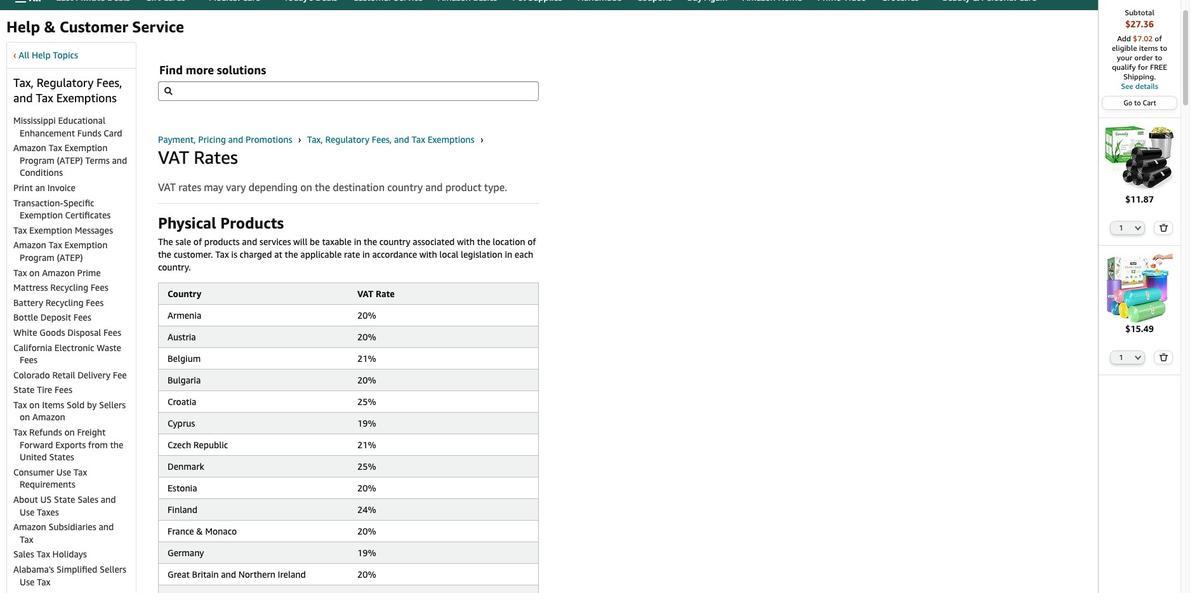 Task type: describe. For each thing, give the bounding box(es) containing it.
20% for armenia
[[357, 310, 376, 321]]

california
[[13, 342, 52, 353]]

france & monaco
[[168, 526, 237, 537]]

funds
[[77, 127, 101, 138]]

exemption down transaction- at the left of page
[[20, 210, 63, 220]]

type.
[[484, 181, 507, 194]]

tax refunds on freight forward exports from the united states link
[[13, 427, 123, 462]]

country.
[[158, 262, 191, 273]]

requirements
[[20, 479, 75, 490]]

vat rate
[[357, 288, 395, 299]]

transaction-specific exemption certificates link
[[13, 197, 111, 220]]

mississippi educational enhancement funds card link
[[13, 115, 122, 138]]

subtotal $27.36
[[1125, 8, 1155, 29]]

all help topics link
[[19, 50, 78, 60]]

2 horizontal spatial in
[[505, 249, 512, 260]]

delivery
[[78, 369, 111, 380]]

us
[[40, 494, 52, 505]]

state tire fees link
[[13, 384, 72, 395]]

$11.87
[[1126, 193, 1154, 204]]

colorado
[[13, 369, 50, 380]]

invoice
[[47, 182, 76, 193]]

go to cart link
[[1103, 97, 1177, 109]]

rates
[[179, 181, 201, 194]]

consumer use tax requirements link
[[13, 467, 87, 490]]

rates
[[194, 147, 238, 168]]

colorado retail delivery fee link
[[13, 369, 127, 380]]

great
[[168, 569, 190, 580]]

product
[[446, 181, 482, 194]]

northern
[[239, 569, 275, 580]]

add $7.02
[[1118, 34, 1155, 43]]

0 horizontal spatial state
[[13, 384, 35, 395]]

austria
[[168, 332, 196, 342]]

the inside mississippi educational enhancement funds card amazon tax exemption program (atep) terms and conditions print an invoice transaction-specific exemption certificates tax exemption messages amazon tax exemption program (atep) tax on amazon prime mattress recycling fees battery recycling fees bottle deposit fees white goods disposal fees california electronic waste fees colorado retail delivery fee state tire fees tax on items sold by sellers on amazon tax refunds on freight forward exports from the united states consumer use tax requirements about us state sales and use taxes amazon subsidiaries and tax sales tax holidays alabama's simplified sellers use tax
[[110, 439, 123, 450]]

vat rates article
[[158, 146, 539, 593]]

deposit
[[40, 312, 71, 323]]

find
[[159, 63, 183, 77]]

amazon down 'enhancement'
[[13, 142, 46, 153]]

freight
[[77, 427, 106, 437]]

exports
[[55, 439, 86, 450]]

1 horizontal spatial in
[[363, 249, 370, 260]]

physical products the sale of products and services will be taxable in the country associated with             the location of the customer. tax is charged at the applicable rate in accordance             with local legislation in each country.
[[158, 214, 536, 273]]

0 vertical spatial country
[[387, 181, 423, 194]]

0 horizontal spatial with
[[420, 249, 437, 260]]

vat for vat rates may vary depending on the destination country and product type.
[[158, 181, 176, 194]]

0 vertical spatial help
[[6, 18, 40, 36]]

denmark
[[168, 461, 204, 472]]

regulatory inside tax, regulatory fees, and tax exemptions
[[37, 76, 94, 90]]

sales tax holidays link
[[13, 549, 87, 560]]

the down the
[[158, 249, 171, 260]]

to right items
[[1160, 43, 1168, 53]]

2 (atep) from the top
[[57, 252, 83, 263]]

for
[[1138, 62, 1148, 72]]

at
[[274, 249, 283, 260]]

simplified
[[57, 564, 97, 575]]

sale
[[175, 236, 191, 247]]

and inside tax, regulatory fees, and tax exemptions
[[13, 91, 33, 105]]

exemptions inside tax, regulatory fees, and tax exemptions
[[56, 91, 117, 105]]

exemption down messages
[[64, 240, 108, 250]]

Find more solutions search field
[[158, 81, 539, 101]]

1 program from the top
[[20, 155, 54, 166]]

fees, inside tax, regulatory fees, and tax exemptions
[[97, 76, 122, 90]]

tax inside tax, regulatory fees, and tax exemptions
[[36, 91, 53, 105]]

cart
[[1143, 98, 1157, 107]]

25% for croatia
[[357, 396, 376, 407]]

24%
[[357, 504, 376, 515]]

20% for bulgaria
[[357, 375, 376, 386]]

vat for vat rate
[[357, 288, 374, 299]]

exemption down funds
[[64, 142, 108, 153]]

dropdown image
[[1135, 355, 1142, 360]]

each
[[515, 249, 534, 260]]

prime
[[77, 267, 101, 278]]

amazon down tax exemption messages link
[[13, 240, 46, 250]]

bottle deposit fees link
[[13, 312, 91, 323]]

help & customer service
[[6, 18, 184, 36]]

to right go
[[1135, 98, 1141, 107]]

details
[[1136, 81, 1159, 91]]

white goods disposal fees link
[[13, 327, 121, 338]]

tax exemption messages link
[[13, 225, 113, 235]]

21% for czech republic
[[357, 440, 376, 450]]

20% for great britain and northern ireland
[[357, 569, 376, 580]]

vary
[[226, 181, 246, 194]]

help & customer service link
[[6, 18, 184, 39]]

1 vertical spatial fees,
[[372, 134, 392, 145]]

1 horizontal spatial sales
[[78, 494, 98, 505]]

on up the mattress
[[29, 267, 40, 278]]

destination
[[333, 181, 385, 194]]

the left destination
[[315, 181, 330, 194]]

refunds
[[29, 427, 62, 437]]

country
[[168, 288, 201, 299]]

$7.02
[[1133, 34, 1153, 43]]

conditions
[[20, 167, 63, 178]]

france
[[168, 526, 194, 537]]

payment,
[[158, 134, 196, 145]]

alabama's
[[13, 564, 54, 575]]

tax on amazon prime link
[[13, 267, 101, 278]]

‹
[[13, 50, 16, 60]]

and inside physical products the sale of products and services will be taxable in the country associated with             the location of the customer. tax is charged at the applicable rate in accordance             with local legislation in each country.
[[242, 236, 257, 247]]

is
[[231, 249, 237, 260]]

free
[[1150, 62, 1168, 72]]

amazon tax exemption program (atep) link
[[13, 240, 108, 263]]

rate
[[344, 249, 360, 260]]

1 vertical spatial help
[[32, 50, 51, 60]]

1 horizontal spatial tax,
[[307, 134, 323, 145]]

amazon down items at bottom
[[32, 412, 65, 423]]

the right at
[[285, 249, 298, 260]]

white
[[13, 327, 37, 338]]

of eligible items to your order to qualify for free shipping.
[[1112, 34, 1168, 81]]

0 vertical spatial use
[[56, 467, 71, 477]]

electronic
[[55, 342, 94, 353]]

25% for denmark
[[357, 461, 376, 472]]

items
[[42, 399, 64, 410]]

go to cart
[[1124, 98, 1157, 107]]

about
[[13, 494, 38, 505]]

charged
[[240, 249, 272, 260]]



Task type: locate. For each thing, give the bounding box(es) containing it.
1 for $15.49
[[1120, 353, 1124, 361]]

vat left rate
[[357, 288, 374, 299]]

0 vertical spatial vat
[[158, 147, 189, 168]]

enhancement
[[20, 127, 75, 138]]

use down about
[[20, 506, 35, 517]]

19% for germany
[[357, 548, 376, 558]]

$27.36
[[1126, 18, 1154, 29]]

country up accordance
[[380, 236, 411, 247]]

(atep) up tax on amazon prime link
[[57, 252, 83, 263]]

use down states
[[56, 467, 71, 477]]

use down alabama's
[[20, 576, 35, 587]]

croatia
[[168, 396, 196, 407]]

on right depending at the top left of page
[[300, 181, 312, 194]]

the up legislation
[[477, 236, 491, 247]]

& for help
[[44, 18, 55, 36]]

4 20% from the top
[[357, 483, 376, 494]]

2 21% from the top
[[357, 440, 376, 450]]

in up rate
[[354, 236, 362, 247]]

help right all
[[32, 50, 51, 60]]

› up product
[[481, 134, 484, 145]]

messages
[[75, 225, 113, 235]]

tax inside physical products the sale of products and services will be taxable in the country associated with             the location of the customer. tax is charged at the applicable rate in accordance             with local legislation in each country.
[[215, 249, 229, 260]]

0 horizontal spatial in
[[354, 236, 362, 247]]

your
[[1117, 53, 1133, 62]]

1 left dropdown image
[[1120, 353, 1124, 361]]

0 horizontal spatial regulatory
[[37, 76, 94, 90]]

service
[[132, 18, 184, 36]]

0 vertical spatial &
[[44, 18, 55, 36]]

program up tax on amazon prime link
[[20, 252, 54, 263]]

delete image right dropdown icon
[[1159, 223, 1169, 232]]

1 (atep) from the top
[[57, 155, 83, 166]]

in down the location
[[505, 249, 512, 260]]

on inside vat rates article
[[300, 181, 312, 194]]

of up each
[[528, 236, 536, 247]]

of right $7.02
[[1155, 34, 1162, 43]]

1 for $11.87
[[1120, 223, 1124, 232]]

20% for estonia
[[357, 483, 376, 494]]

country right destination
[[387, 181, 423, 194]]

of up customer.
[[194, 236, 202, 247]]

navigation navigation
[[0, 0, 1182, 593]]

products
[[204, 236, 240, 247]]

2 program from the top
[[20, 252, 54, 263]]

0 vertical spatial sellers
[[99, 399, 126, 410]]

of inside of eligible items to your order to qualify for free shipping.
[[1155, 34, 1162, 43]]

2 vertical spatial vat
[[357, 288, 374, 299]]

the right from
[[110, 439, 123, 450]]

help up all
[[6, 18, 40, 36]]

1 vertical spatial recycling
[[46, 297, 84, 308]]

eligible
[[1112, 43, 1137, 53]]

& up all help topics link
[[44, 18, 55, 36]]

tax
[[36, 91, 53, 105], [412, 134, 425, 145], [49, 142, 62, 153], [13, 225, 27, 235], [49, 240, 62, 250], [215, 249, 229, 260], [13, 267, 27, 278], [13, 399, 27, 410], [13, 427, 27, 437], [73, 467, 87, 477], [20, 534, 33, 545], [36, 549, 50, 560], [37, 576, 50, 587]]

1 vertical spatial exemptions
[[428, 134, 475, 145]]

1 horizontal spatial state
[[54, 494, 75, 505]]

2 vertical spatial use
[[20, 576, 35, 587]]

0 vertical spatial regulatory
[[37, 76, 94, 90]]

sales up alabama's
[[13, 549, 34, 560]]

5 20% from the top
[[357, 526, 376, 537]]

1 vertical spatial 25%
[[357, 461, 376, 472]]

on up the refunds
[[20, 412, 30, 423]]

0 vertical spatial 21%
[[357, 353, 376, 364]]

0 vertical spatial with
[[457, 236, 475, 247]]

vat down payment, on the left top of the page
[[158, 147, 189, 168]]

all
[[19, 50, 29, 60]]

› right promotions
[[298, 134, 301, 145]]

program up conditions
[[20, 155, 54, 166]]

tax, regulatory fees, and tax exemptions
[[13, 76, 122, 105]]

vat for vat rates
[[158, 147, 189, 168]]

of
[[1155, 34, 1162, 43], [194, 236, 202, 247], [528, 236, 536, 247]]

1 vertical spatial sales
[[13, 549, 34, 560]]

1 delete image from the top
[[1159, 223, 1169, 232]]

country inside physical products the sale of products and services will be taxable in the country associated with             the location of the customer. tax is charged at the applicable rate in accordance             with local legislation in each country.
[[380, 236, 411, 247]]

legislation
[[461, 249, 503, 260]]

1 horizontal spatial exemptions
[[428, 134, 475, 145]]

sellers
[[99, 399, 126, 410], [100, 564, 126, 575]]

1 horizontal spatial of
[[528, 236, 536, 247]]

depending
[[249, 181, 298, 194]]

see details link
[[1105, 81, 1175, 91]]

0 vertical spatial recycling
[[50, 282, 88, 293]]

sales up 'subsidiaries' on the bottom left of the page
[[78, 494, 98, 505]]

1 horizontal spatial &
[[196, 526, 203, 537]]

1 21% from the top
[[357, 353, 376, 364]]

0 vertical spatial state
[[13, 384, 35, 395]]

1 vertical spatial country
[[380, 236, 411, 247]]

alabama's simplified sellers use tax link
[[13, 564, 126, 587]]

rate
[[376, 288, 395, 299]]

search image
[[164, 87, 173, 95]]

exemptions up educational
[[56, 91, 117, 105]]

1 horizontal spatial with
[[457, 236, 475, 247]]

vat rates
[[158, 147, 238, 168]]

exemptions up product
[[428, 134, 475, 145]]

bottle
[[13, 312, 38, 323]]

& inside vat rates article
[[196, 526, 203, 537]]

mattress recycling fees link
[[13, 282, 108, 293]]

0 vertical spatial (atep)
[[57, 155, 83, 166]]

1 vertical spatial (atep)
[[57, 252, 83, 263]]

0 vertical spatial sales
[[78, 494, 98, 505]]

None submit
[[1155, 221, 1172, 234], [1155, 351, 1172, 364], [1155, 221, 1172, 234], [1155, 351, 1172, 364]]

1 vertical spatial state
[[54, 494, 75, 505]]

2 horizontal spatial of
[[1155, 34, 1162, 43]]

delete image for $15.49
[[1159, 353, 1169, 361]]

25%
[[357, 396, 376, 407], [357, 461, 376, 472]]

delete image right dropdown image
[[1159, 353, 1169, 361]]

exemption up amazon tax exemption program (atep) link
[[29, 225, 72, 235]]

(atep) left terms
[[57, 155, 83, 166]]

20% for austria
[[357, 332, 376, 342]]

1 1 from the top
[[1120, 223, 1124, 232]]

britain
[[192, 569, 219, 580]]

1 vertical spatial tax,
[[307, 134, 323, 145]]

1 vertical spatial regulatory
[[325, 134, 370, 145]]

monaco
[[205, 526, 237, 537]]

on up exports
[[64, 427, 75, 437]]

20%
[[357, 310, 376, 321], [357, 332, 376, 342], [357, 375, 376, 386], [357, 483, 376, 494], [357, 526, 376, 537], [357, 569, 376, 580]]

forward
[[20, 439, 53, 450]]

2 delete image from the top
[[1159, 353, 1169, 361]]

1 vertical spatial &
[[196, 526, 203, 537]]

pricing
[[198, 134, 226, 145]]

states
[[49, 452, 74, 462]]

1 25% from the top
[[357, 396, 376, 407]]

tax, regulatory fees, and tax exemptions link
[[307, 134, 477, 145]]

to right order
[[1155, 53, 1163, 62]]

1 left dropdown icon
[[1120, 223, 1124, 232]]

recycling up battery recycling fees link
[[50, 282, 88, 293]]

goods
[[40, 327, 65, 338]]

fees, up educational
[[97, 76, 122, 90]]

may
[[204, 181, 223, 194]]

add
[[1118, 34, 1131, 43]]

and
[[13, 91, 33, 105], [228, 134, 243, 145], [394, 134, 409, 145], [112, 155, 127, 166], [426, 181, 443, 194], [242, 236, 257, 247], [101, 494, 116, 505], [99, 521, 114, 532], [221, 569, 236, 580]]

6 20% from the top
[[357, 569, 376, 580]]

use
[[56, 467, 71, 477], [20, 506, 35, 517], [20, 576, 35, 587]]

0 vertical spatial 1
[[1120, 223, 1124, 232]]

country
[[387, 181, 423, 194], [380, 236, 411, 247]]

shipping.
[[1124, 72, 1156, 81]]

‹ all help topics
[[13, 50, 78, 60]]

regulatory down the topics
[[37, 76, 94, 90]]

tax, down all
[[13, 76, 34, 90]]

to
[[1160, 43, 1168, 53], [1155, 53, 1163, 62], [1135, 98, 1141, 107]]

order
[[1135, 53, 1153, 62]]

be
[[310, 236, 320, 247]]

germany
[[168, 548, 204, 558]]

sellers right the by
[[99, 399, 126, 410]]

19% for cyprus
[[357, 418, 376, 429]]

1 vertical spatial sellers
[[100, 564, 126, 575]]

tax, inside tax, regulatory fees, and tax exemptions
[[13, 76, 34, 90]]

21% for belgium
[[357, 353, 376, 364]]

in right rate
[[363, 249, 370, 260]]

19%
[[357, 418, 376, 429], [357, 548, 376, 558]]

czech
[[168, 440, 191, 450]]

1 vertical spatial 1
[[1120, 353, 1124, 361]]

0 vertical spatial 19%
[[357, 418, 376, 429]]

0 horizontal spatial fees,
[[97, 76, 122, 90]]

0 horizontal spatial &
[[44, 18, 55, 36]]

physical
[[158, 214, 216, 232]]

tax, right promotions
[[307, 134, 323, 145]]

1 vertical spatial use
[[20, 506, 35, 517]]

0 horizontal spatial tax,
[[13, 76, 34, 90]]

1 horizontal spatial regulatory
[[325, 134, 370, 145]]

with down associated
[[420, 249, 437, 260]]

with up legislation
[[457, 236, 475, 247]]

on down state tire fees link
[[29, 399, 40, 410]]

estonia
[[168, 483, 197, 494]]

1 vertical spatial program
[[20, 252, 54, 263]]

delete image for $11.87
[[1159, 223, 1169, 232]]

20% for france & monaco
[[357, 526, 376, 537]]

1 20% from the top
[[357, 310, 376, 321]]

1 vertical spatial with
[[420, 249, 437, 260]]

1.2 gallon/330pcs strong trash bags colorful clear garbage bags by teivio, bathroom trash can bin liners, small plastic bags for home office kitchen, multicolor image
[[1105, 253, 1175, 323]]

united
[[20, 452, 47, 462]]

1 vertical spatial 21%
[[357, 440, 376, 450]]

recycling down mattress recycling fees link
[[46, 297, 84, 308]]

2 19% from the top
[[357, 548, 376, 558]]

1 horizontal spatial ›
[[481, 134, 484, 145]]

delete image
[[1159, 223, 1169, 232], [1159, 353, 1169, 361]]

payment, pricing and promotions › tax, regulatory fees, and tax exemptions ›
[[158, 134, 486, 145]]

& right france
[[196, 526, 203, 537]]

1 vertical spatial delete image
[[1159, 353, 1169, 361]]

the up accordance
[[364, 236, 377, 247]]

vat left rates
[[158, 181, 176, 194]]

help
[[6, 18, 40, 36], [32, 50, 51, 60]]

topics
[[53, 50, 78, 60]]

subtotal
[[1125, 8, 1155, 17]]

dropdown image
[[1135, 225, 1142, 230]]

retail
[[52, 369, 75, 380]]

regulatory down the find more solutions search field
[[325, 134, 370, 145]]

0 horizontal spatial exemptions
[[56, 91, 117, 105]]

3 20% from the top
[[357, 375, 376, 386]]

0 vertical spatial fees,
[[97, 76, 122, 90]]

sellers right simplified
[[100, 564, 126, 575]]

2 1 from the top
[[1120, 353, 1124, 361]]

the
[[158, 236, 173, 247]]

2 › from the left
[[481, 134, 484, 145]]

battery
[[13, 297, 43, 308]]

czech republic
[[168, 440, 228, 450]]

see
[[1121, 81, 1134, 91]]

program
[[20, 155, 54, 166], [20, 252, 54, 263]]

from
[[88, 439, 108, 450]]

&
[[44, 18, 55, 36], [196, 526, 203, 537]]

0 vertical spatial delete image
[[1159, 223, 1169, 232]]

1 vertical spatial 19%
[[357, 548, 376, 558]]

0 horizontal spatial ›
[[298, 134, 301, 145]]

2 25% from the top
[[357, 461, 376, 472]]

0 vertical spatial exemptions
[[56, 91, 117, 105]]

terms
[[85, 155, 110, 166]]

1 vertical spatial vat
[[158, 181, 176, 194]]

0 horizontal spatial sales
[[13, 549, 34, 560]]

products
[[220, 214, 284, 232]]

educational
[[58, 115, 105, 126]]

0 vertical spatial 25%
[[357, 396, 376, 407]]

holidays
[[52, 549, 87, 560]]

1 › from the left
[[298, 134, 301, 145]]

1 19% from the top
[[357, 418, 376, 429]]

fees, up destination
[[372, 134, 392, 145]]

2 20% from the top
[[357, 332, 376, 342]]

state down colorado
[[13, 384, 35, 395]]

$15.49
[[1126, 323, 1154, 334]]

state right us
[[54, 494, 75, 505]]

amazon down taxes on the left of the page
[[13, 521, 46, 532]]

0 vertical spatial tax,
[[13, 76, 34, 90]]

0 vertical spatial program
[[20, 155, 54, 166]]

0 horizontal spatial of
[[194, 236, 202, 247]]

belgium
[[168, 353, 201, 364]]

tire
[[37, 384, 52, 395]]

amazon up mattress recycling fees link
[[42, 267, 75, 278]]

1
[[1120, 223, 1124, 232], [1120, 353, 1124, 361]]

mississippi educational enhancement funds card amazon tax exemption program (atep) terms and conditions print an invoice transaction-specific exemption certificates tax exemption messages amazon tax exemption program (atep) tax on amazon prime mattress recycling fees battery recycling fees bottle deposit fees white goods disposal fees california electronic waste fees colorado retail delivery fee state tire fees tax on items sold by sellers on amazon tax refunds on freight forward exports from the united states consumer use tax requirements about us state sales and use taxes amazon subsidiaries and tax sales tax holidays alabama's simplified sellers use tax
[[13, 115, 127, 587]]

1 horizontal spatial fees,
[[372, 134, 392, 145]]

bulgaria
[[168, 375, 201, 386]]

in
[[354, 236, 362, 247], [363, 249, 370, 260], [505, 249, 512, 260]]

card
[[104, 127, 122, 138]]

hommaly 1.2 gallon 240 pcs small black trash bags, strong garbage bags, bathroom trash can bin liners unscented, mini plastic bags for office, waste basket liner, fit 3,4.5,6 liters, 0.5,0.8,1,1.2 gal image
[[1105, 123, 1175, 193]]

amazon tax exemption program (atep) terms and conditions link
[[13, 142, 127, 178]]

& for france
[[196, 526, 203, 537]]

waste
[[97, 342, 121, 353]]



Task type: vqa. For each thing, say whether or not it's contained in the screenshot.
the regulatory
yes



